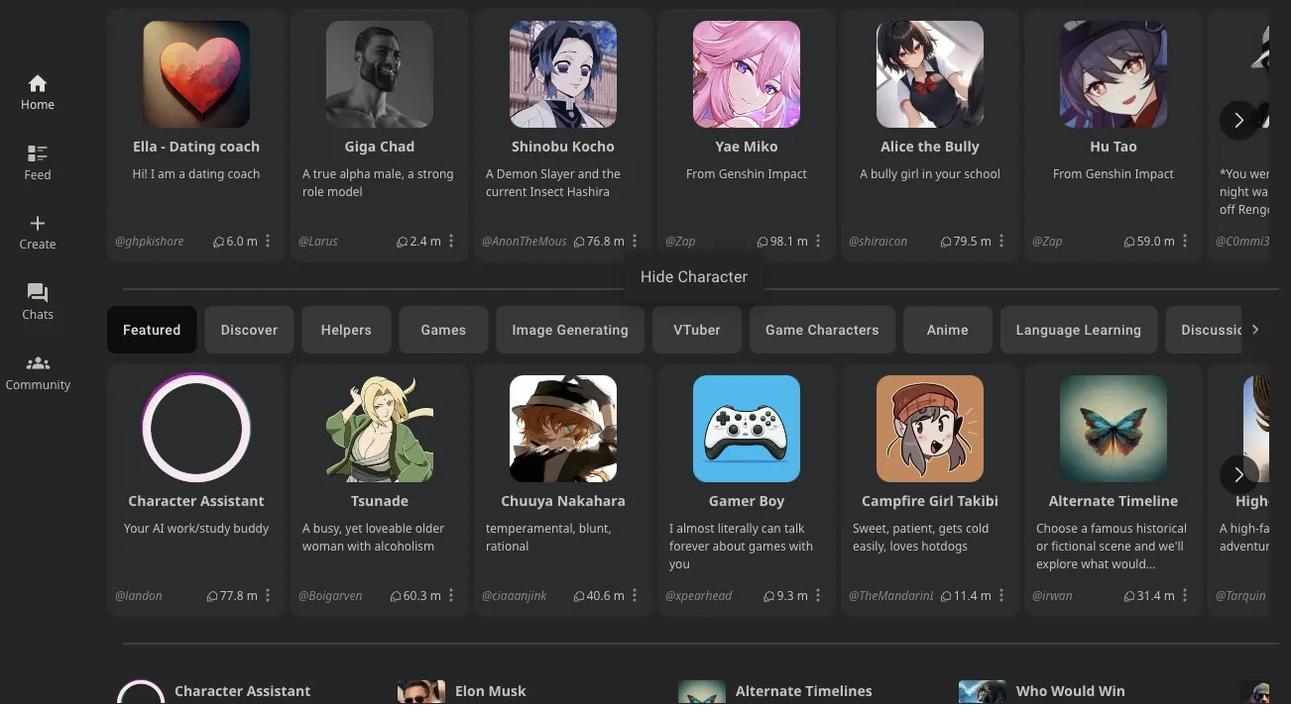 Task type: describe. For each thing, give the bounding box(es) containing it.
generating
[[557, 322, 629, 339]]

scene
[[1099, 538, 1131, 554]]

shinobu
[[512, 137, 568, 156]]

1 vertical spatial coach
[[228, 165, 260, 182]]

11.4 m
[[954, 588, 991, 604]]

from for yae miko
[[686, 165, 715, 182]]

about
[[713, 538, 745, 554]]

your
[[935, 165, 961, 182]]

more image for ella - dating coach
[[258, 231, 278, 251]]

model
[[327, 183, 363, 199]]

historical
[[1136, 520, 1187, 537]]

@ for shinobu kocho
[[482, 233, 492, 249]]

if
[[1082, 574, 1089, 590]]

the inside alice the bully a bully girl in your school
[[918, 137, 941, 156]]

more image for giga chad
[[441, 231, 461, 251]]

make
[[1036, 592, 1067, 608]]

@ for ella - dating coach
[[115, 233, 125, 249]]

m for campfire girl takibi
[[980, 588, 991, 604]]

school
[[964, 165, 1000, 182]]

rational
[[486, 538, 529, 554]]

i inside gamer boy i almost literally can talk forever about games with you
[[669, 520, 673, 537]]

were
[[1116, 574, 1143, 590]]

genshin for hu
[[1085, 165, 1132, 182]]

m for alternate timeline
[[1164, 588, 1175, 604]]

themandarineternal
[[859, 588, 967, 604]]

@ boigarven
[[299, 588, 362, 604]]

male,
[[374, 165, 404, 182]]

dating
[[169, 137, 216, 156]]

woman
[[302, 538, 344, 554]]

59.0 m
[[1137, 233, 1175, 249]]

98.1
[[770, 233, 794, 249]]

alice
[[881, 137, 914, 156]]

assistant for character assistant
[[247, 682, 311, 701]]

girl
[[900, 165, 919, 182]]

yae miko from genshin impact
[[686, 137, 807, 182]]

anonthemous
[[492, 233, 567, 249]]

m for hu tao
[[1164, 233, 1175, 249]]

with inside tsunade a busy, yet loveable older woman with alcoholism
[[347, 538, 371, 554]]

giga chad a true alpha male, a strong role model
[[302, 137, 454, 199]]

@ anonthemous
[[482, 233, 567, 249]]

character inside menu item
[[678, 267, 748, 286]]

79.5
[[954, 233, 977, 249]]

hotdogs
[[921, 538, 968, 554]]

more image for hu tao
[[1175, 231, 1195, 251]]

@ larus
[[299, 233, 338, 249]]

character for character assistant your ai work/study buddy
[[128, 492, 197, 511]]

a for giga chad
[[302, 165, 310, 182]]

am
[[158, 165, 176, 182]]

40.6 m
[[587, 588, 625, 604]]

learning
[[1084, 322, 1142, 339]]

more image right 77.8
[[258, 586, 278, 606]]

strong
[[417, 165, 454, 182]]

a inside alice the bully a bully girl in your school
[[860, 165, 867, 182]]

fantas
[[1259, 520, 1291, 537]]

almost
[[676, 520, 714, 537]]

discussion button
[[1166, 307, 1269, 354]]

characters
[[808, 322, 879, 339]]

zap for yae miko
[[676, 233, 696, 249]]

xpearhead
[[676, 588, 732, 604]]

high-
[[1230, 520, 1259, 537]]

m for gamer boy
[[797, 588, 808, 604]]

alternate
[[1087, 592, 1138, 608]]

76.8
[[587, 233, 610, 249]]

alternate for timelines
[[736, 682, 802, 701]]

ella - dating coach hi! i am a dating coach
[[132, 137, 260, 182]]

zap for hu tao
[[1042, 233, 1062, 249]]

@ for campfire girl takibi
[[849, 588, 859, 604]]

character assistant your ai work/study buddy
[[124, 492, 269, 537]]

a inside alternate timeline choose a famous historical or fictional scene and we'll explore what would happen if you were to make an alternate choice.
[[1081, 520, 1088, 537]]

work/study
[[167, 520, 230, 537]]

slayer
[[541, 165, 575, 182]]

gamer
[[709, 492, 755, 511]]

@ for tsunade
[[299, 588, 309, 604]]

m for ella - dating coach
[[247, 233, 258, 249]]

forever
[[669, 538, 709, 554]]

9.3 m
[[777, 588, 808, 604]]

@ for alternate timeline
[[1032, 588, 1042, 604]]

from for hu tao
[[1053, 165, 1082, 182]]

2.4
[[410, 233, 427, 249]]

@ xpearhead
[[665, 588, 732, 604]]

your
[[124, 520, 149, 537]]

60.3
[[403, 588, 427, 604]]

temperamental,
[[486, 520, 576, 537]]

@ c0mmi3
[[1216, 233, 1270, 249]]

@ shiraicon
[[849, 233, 907, 249]]

cold
[[966, 520, 989, 537]]

a inside tsunade a busy, yet loveable older woman with alcoholism
[[302, 520, 310, 537]]

choose
[[1036, 520, 1078, 537]]

blunt,
[[579, 520, 611, 537]]

shinobu kocho a demon slayer and the current insect hashira
[[486, 137, 621, 199]]

@ irwan
[[1032, 588, 1072, 604]]

character assistant
[[175, 682, 311, 701]]

choice.
[[1141, 592, 1180, 608]]

win
[[1099, 682, 1125, 701]]

chuuya
[[501, 492, 553, 511]]

girl
[[929, 492, 954, 511]]

a inside ella - dating coach hi! i am a dating coach
[[179, 165, 185, 182]]

games
[[748, 538, 786, 554]]

campfire girl takibi sweet, patient, gets cold easily, loves hotdogs
[[853, 492, 998, 554]]

busy,
[[313, 520, 342, 537]]

a for high-fan
[[1220, 520, 1227, 537]]

create
[[19, 236, 56, 252]]

@ zap for hu tao
[[1032, 233, 1062, 249]]

@ ciaaanjink
[[482, 588, 547, 604]]

buddy
[[233, 520, 269, 537]]

0 vertical spatial coach
[[220, 137, 260, 156]]

talk
[[784, 520, 805, 537]]

40.6
[[587, 588, 610, 604]]

true
[[313, 165, 336, 182]]

77.8 m
[[220, 588, 258, 604]]

ghpkishore
[[125, 233, 184, 249]]

@ for giga chad
[[299, 233, 309, 249]]

alternate timelines
[[736, 682, 872, 701]]

alternate for timeline
[[1049, 492, 1115, 511]]

giga
[[345, 137, 376, 156]]

i inside ella - dating coach hi! i am a dating coach
[[151, 165, 155, 182]]

hu
[[1090, 137, 1110, 156]]

hashira
[[567, 183, 610, 199]]

chad
[[380, 137, 415, 156]]

discover
[[221, 322, 278, 339]]

character for character assistant
[[175, 682, 243, 701]]

more image for alternate timeline
[[1175, 586, 1195, 606]]

you inside gamer boy i almost literally can talk forever about games with you
[[669, 556, 690, 572]]

impact for tao
[[1135, 165, 1174, 182]]



Task type: locate. For each thing, give the bounding box(es) containing it.
who would win
[[1016, 682, 1125, 701]]

genshin
[[719, 165, 765, 182], [1085, 165, 1132, 182]]

@ zap for yae miko
[[665, 233, 696, 249]]

c0mmi3
[[1226, 233, 1270, 249]]

more image right the 6.0
[[258, 231, 278, 251]]

explore
[[1036, 556, 1078, 572]]

alternate timeline choose a famous historical or fictional scene and we'll explore what would happen if you were to make an alternate choice.
[[1036, 492, 1187, 608]]

genshin inside the hu tao from genshin impact
[[1085, 165, 1132, 182]]

a inside shinobu kocho a demon slayer and the current insect hashira
[[486, 165, 493, 182]]

1 horizontal spatial the
[[918, 137, 941, 156]]

m right 77.8
[[247, 588, 258, 604]]

takibi
[[957, 492, 998, 511]]

would
[[1112, 556, 1146, 572]]

or
[[1036, 538, 1048, 554]]

m right the 6.0
[[247, 233, 258, 249]]

from inside the hu tao from genshin impact
[[1053, 165, 1082, 182]]

1 genshin from the left
[[719, 165, 765, 182]]

11.4
[[954, 588, 977, 604]]

a inside high-fan a high-fantas
[[1220, 520, 1227, 537]]

hide character
[[641, 267, 748, 286]]

@ down rational
[[482, 588, 492, 604]]

genshin down yae on the right
[[719, 165, 765, 182]]

chats link
[[22, 279, 54, 349]]

@ right create link
[[115, 233, 125, 249]]

m right 31.4
[[1164, 588, 1175, 604]]

0 horizontal spatial from
[[686, 165, 715, 182]]

m right 76.8
[[613, 233, 625, 249]]

79.5 m
[[954, 233, 991, 249]]

a left bully at the top of the page
[[860, 165, 867, 182]]

larus
[[309, 233, 338, 249]]

1 from from the left
[[686, 165, 715, 182]]

m for tsunade
[[430, 588, 441, 604]]

2.4 m
[[410, 233, 441, 249]]

2 genshin from the left
[[1085, 165, 1132, 182]]

hide character menu item
[[625, 259, 764, 294]]

m right 59.0
[[1164, 233, 1175, 249]]

0 horizontal spatial @ zap
[[665, 233, 696, 249]]

image
[[512, 322, 553, 339]]

and up would
[[1134, 538, 1156, 554]]

1 impact from the left
[[768, 165, 807, 182]]

0 horizontal spatial you
[[669, 556, 690, 572]]

m right 40.6
[[613, 588, 625, 604]]

a right the male,
[[408, 165, 414, 182]]

gamer boy i almost literally can talk forever about games with you
[[669, 492, 813, 572]]

@ up hide
[[665, 233, 676, 249]]

more image for campfire girl takibi
[[991, 586, 1011, 606]]

feed
[[24, 166, 51, 182]]

timelines
[[805, 682, 872, 701]]

tarquin
[[1226, 588, 1266, 604]]

m for giga chad
[[430, 233, 441, 249]]

0 vertical spatial you
[[669, 556, 690, 572]]

1 vertical spatial character
[[128, 492, 197, 511]]

the up in
[[918, 137, 941, 156]]

m right the 9.3
[[797, 588, 808, 604]]

@ zap up hide character
[[665, 233, 696, 249]]

you down forever
[[669, 556, 690, 572]]

1 horizontal spatial you
[[1092, 574, 1113, 590]]

what
[[1081, 556, 1109, 572]]

a for shinobu kocho
[[486, 165, 493, 182]]

alternate left timelines
[[736, 682, 802, 701]]

community link
[[5, 349, 71, 419]]

fan
[[1273, 492, 1291, 511]]

1 horizontal spatial i
[[669, 520, 673, 537]]

59.0
[[1137, 233, 1161, 249]]

1 vertical spatial alternate
[[736, 682, 802, 701]]

i left almost
[[669, 520, 673, 537]]

the inside shinobu kocho a demon slayer and the current insect hashira
[[602, 165, 621, 182]]

with down talk at right bottom
[[789, 538, 813, 554]]

more image for shinobu kocho
[[625, 231, 644, 251]]

discover button
[[205, 307, 294, 354]]

0 horizontal spatial and
[[578, 165, 599, 182]]

more image right 60.3
[[441, 586, 461, 606]]

a inside giga chad a true alpha male, a strong role model
[[302, 165, 310, 182]]

language learning button
[[1000, 307, 1158, 354]]

assistant for character assistant your ai work/study buddy
[[200, 492, 264, 511]]

gets
[[939, 520, 963, 537]]

m right 2.4
[[430, 233, 441, 249]]

@ for gamer boy
[[665, 588, 676, 604]]

loveable
[[366, 520, 412, 537]]

a left busy,
[[302, 520, 310, 537]]

impact inside yae miko from genshin impact
[[768, 165, 807, 182]]

genshin for yae
[[719, 165, 765, 182]]

you right if
[[1092, 574, 1113, 590]]

@ down current
[[482, 233, 492, 249]]

m right 98.1
[[797, 233, 808, 249]]

from right school
[[1053, 165, 1082, 182]]

a left true
[[302, 165, 310, 182]]

@ right 59.0 m
[[1216, 233, 1226, 249]]

@ right "79.5 m" in the top of the page
[[1032, 233, 1042, 249]]

tao
[[1113, 137, 1137, 156]]

1 vertical spatial i
[[669, 520, 673, 537]]

tab list
[[107, 307, 1269, 354]]

1 with from the left
[[347, 538, 371, 554]]

1 horizontal spatial @ zap
[[1032, 233, 1062, 249]]

m for alice the bully
[[980, 233, 991, 249]]

@ down role
[[299, 233, 309, 249]]

zap up hide character
[[676, 233, 696, 249]]

m right 60.3
[[430, 588, 441, 604]]

m for chuuya nakahara
[[613, 588, 625, 604]]

0 vertical spatial alternate
[[1049, 492, 1115, 511]]

game
[[766, 322, 804, 339]]

demon
[[497, 165, 538, 182]]

1 vertical spatial and
[[1134, 538, 1156, 554]]

campfire
[[862, 492, 925, 511]]

a
[[302, 165, 310, 182], [486, 165, 493, 182], [860, 165, 867, 182], [302, 520, 310, 537], [1220, 520, 1227, 537]]

0 horizontal spatial impact
[[768, 165, 807, 182]]

-
[[161, 137, 165, 156]]

1 horizontal spatial and
[[1134, 538, 1156, 554]]

0 vertical spatial assistant
[[200, 492, 264, 511]]

1 @ zap from the left
[[665, 233, 696, 249]]

1 horizontal spatial alternate
[[1049, 492, 1115, 511]]

2 @ zap from the left
[[1032, 233, 1062, 249]]

games button
[[399, 307, 488, 354]]

m right 79.5 in the right of the page
[[980, 233, 991, 249]]

can
[[761, 520, 781, 537]]

m for yae miko
[[797, 233, 808, 249]]

community
[[5, 376, 71, 392]]

6.0
[[227, 233, 243, 249]]

genshin inside yae miko from genshin impact
[[719, 165, 765, 182]]

assistant
[[200, 492, 264, 511], [247, 682, 311, 701]]

vtuber
[[674, 322, 721, 339]]

from down yae on the right
[[686, 165, 715, 182]]

more image right 98.1
[[808, 231, 828, 251]]

more image right the 'to'
[[1175, 586, 1195, 606]]

miko
[[743, 137, 778, 156]]

character right hide
[[678, 267, 748, 286]]

zap
[[676, 233, 696, 249], [1042, 233, 1062, 249]]

0 vertical spatial character
[[678, 267, 748, 286]]

1 horizontal spatial with
[[789, 538, 813, 554]]

anime button
[[903, 307, 992, 354]]

character down 77.8
[[175, 682, 243, 701]]

create link
[[19, 209, 56, 279]]

@ down easily,
[[849, 588, 859, 604]]

1 horizontal spatial genshin
[[1085, 165, 1132, 182]]

@ right the 98.1 m
[[849, 233, 859, 249]]

2 horizontal spatial more image
[[991, 231, 1011, 251]]

home
[[21, 96, 55, 112]]

more image
[[258, 231, 278, 251], [441, 231, 461, 251], [625, 231, 644, 251], [808, 231, 828, 251], [1175, 231, 1195, 251], [258, 586, 278, 606], [441, 586, 461, 606], [991, 586, 1011, 606], [1175, 586, 1195, 606]]

0 horizontal spatial genshin
[[719, 165, 765, 182]]

tab list containing featured
[[107, 307, 1269, 354]]

m right 11.4
[[980, 588, 991, 604]]

1 horizontal spatial more image
[[808, 586, 828, 606]]

0 horizontal spatial a
[[179, 165, 185, 182]]

0 vertical spatial the
[[918, 137, 941, 156]]

from inside yae miko from genshin impact
[[686, 165, 715, 182]]

more image right 59.0
[[1175, 231, 1195, 251]]

more image for gamer boy
[[808, 586, 828, 606]]

2 horizontal spatial a
[[1081, 520, 1088, 537]]

1 horizontal spatial a
[[408, 165, 414, 182]]

@ down explore
[[1032, 588, 1042, 604]]

@ themandarineternal
[[849, 588, 967, 604]]

impact down tao
[[1135, 165, 1174, 182]]

a up the fictional
[[1081, 520, 1088, 537]]

1 zap from the left
[[676, 233, 696, 249]]

landon
[[125, 588, 162, 604]]

2 vertical spatial character
[[175, 682, 243, 701]]

a inside giga chad a true alpha male, a strong role model
[[408, 165, 414, 182]]

more image right 40.6
[[625, 586, 644, 606]]

impact down miko
[[768, 165, 807, 182]]

0 horizontal spatial i
[[151, 165, 155, 182]]

@ zap
[[665, 233, 696, 249], [1032, 233, 1062, 249]]

0 vertical spatial and
[[578, 165, 599, 182]]

a right am
[[179, 165, 185, 182]]

shiraicon
[[859, 233, 907, 249]]

and inside shinobu kocho a demon slayer and the current insect hashira
[[578, 165, 599, 182]]

with inside gamer boy i almost literally can talk forever about games with you
[[789, 538, 813, 554]]

older
[[415, 520, 444, 537]]

current
[[486, 183, 527, 199]]

0 vertical spatial i
[[151, 165, 155, 182]]

0 horizontal spatial zap
[[676, 233, 696, 249]]

a left high-
[[1220, 520, 1227, 537]]

zap right "79.5 m" in the top of the page
[[1042, 233, 1062, 249]]

the up hashira
[[602, 165, 621, 182]]

more image right 11.4
[[991, 586, 1011, 606]]

more image right 2.4
[[441, 231, 461, 251]]

@ for alice the bully
[[849, 233, 859, 249]]

9.3
[[777, 588, 794, 604]]

1 vertical spatial the
[[602, 165, 621, 182]]

alpha
[[339, 165, 371, 182]]

assistant inside character assistant your ai work/study buddy
[[200, 492, 264, 511]]

vtuber button
[[653, 307, 742, 354]]

2 zap from the left
[[1042, 233, 1062, 249]]

0 horizontal spatial alternate
[[736, 682, 802, 701]]

impact inside the hu tao from genshin impact
[[1135, 165, 1174, 182]]

coach up dating at top
[[220, 137, 260, 156]]

i right hi!
[[151, 165, 155, 182]]

hi!
[[132, 165, 148, 182]]

60.3 m
[[403, 588, 441, 604]]

a up current
[[486, 165, 493, 182]]

alternate inside alternate timeline choose a famous historical or fictional scene and we'll explore what would happen if you were to make an alternate choice.
[[1049, 492, 1115, 511]]

0 horizontal spatial the
[[602, 165, 621, 182]]

high-fan a high-fantas
[[1220, 492, 1291, 554]]

character up 'ai'
[[128, 492, 197, 511]]

more image
[[991, 231, 1011, 251], [625, 586, 644, 606], [808, 586, 828, 606]]

boigarven
[[309, 588, 362, 604]]

alternate up the choose
[[1049, 492, 1115, 511]]

and inside alternate timeline choose a famous historical or fictional scene and we'll explore what would happen if you were to make an alternate choice.
[[1134, 538, 1156, 554]]

m for shinobu kocho
[[613, 233, 625, 249]]

2 impact from the left
[[1135, 165, 1174, 182]]

image generating
[[512, 322, 629, 339]]

more image right 79.5 in the right of the page
[[991, 231, 1011, 251]]

with down yet
[[347, 538, 371, 554]]

@ down forever
[[665, 588, 676, 604]]

more image for alice the bully
[[991, 231, 1011, 251]]

coach
[[220, 137, 260, 156], [228, 165, 260, 182]]

featured button
[[107, 307, 197, 354]]

character inside character assistant your ai work/study buddy
[[128, 492, 197, 511]]

language
[[1016, 322, 1080, 339]]

77.8
[[220, 588, 243, 604]]

1 horizontal spatial from
[[1053, 165, 1082, 182]]

elon
[[455, 682, 485, 701]]

@ down "woman"
[[299, 588, 309, 604]]

@ right choice.
[[1216, 588, 1226, 604]]

bully
[[945, 137, 979, 156]]

featured
[[123, 322, 181, 339]]

@ down your
[[115, 588, 125, 604]]

genshin down hu
[[1085, 165, 1132, 182]]

@ for yae miko
[[665, 233, 676, 249]]

2 with from the left
[[789, 538, 813, 554]]

1 horizontal spatial impact
[[1135, 165, 1174, 182]]

2 from from the left
[[1053, 165, 1082, 182]]

0 horizontal spatial with
[[347, 538, 371, 554]]

1 vertical spatial assistant
[[247, 682, 311, 701]]

impact for miko
[[768, 165, 807, 182]]

irwan
[[1042, 588, 1072, 604]]

@ landon
[[115, 588, 162, 604]]

0 horizontal spatial more image
[[625, 586, 644, 606]]

more image for chuuya nakahara
[[625, 586, 644, 606]]

you inside alternate timeline choose a famous historical or fictional scene and we'll explore what would happen if you were to make an alternate choice.
[[1092, 574, 1113, 590]]

bully
[[871, 165, 897, 182]]

@ for chuuya nakahara
[[482, 588, 492, 604]]

coach right dating at top
[[228, 165, 260, 182]]

and up hashira
[[578, 165, 599, 182]]

hu tao from genshin impact
[[1053, 137, 1174, 182]]

character
[[678, 267, 748, 286], [128, 492, 197, 511], [175, 682, 243, 701]]

1 horizontal spatial zap
[[1042, 233, 1062, 249]]

more image right the 9.3
[[808, 586, 828, 606]]

@ ghpkishore
[[115, 233, 184, 249]]

more image for yae miko
[[808, 231, 828, 251]]

with
[[347, 538, 371, 554], [789, 538, 813, 554]]

more image for tsunade
[[441, 586, 461, 606]]

easily,
[[853, 538, 887, 554]]

patient,
[[893, 520, 936, 537]]

more image right 76.8
[[625, 231, 644, 251]]

1 vertical spatial you
[[1092, 574, 1113, 590]]

@ zap right "79.5 m" in the top of the page
[[1032, 233, 1062, 249]]

home link
[[21, 69, 55, 139]]

@ for hu tao
[[1032, 233, 1042, 249]]



Task type: vqa. For each thing, say whether or not it's contained in the screenshot.


